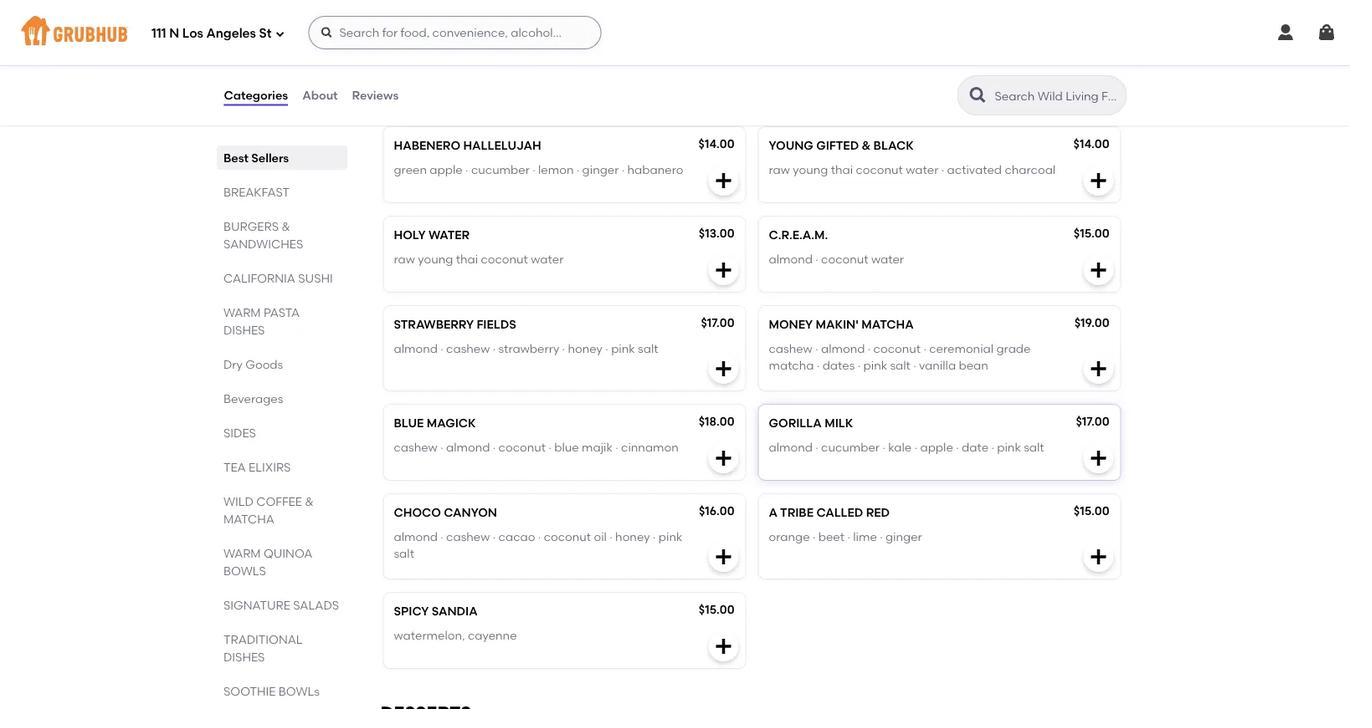 Task type: locate. For each thing, give the bounding box(es) containing it.
honey right strawberry
[[568, 342, 603, 356]]

$18.00
[[699, 415, 735, 430]]

1 horizontal spatial honey
[[615, 530, 650, 545]]

best sellers tab
[[223, 149, 340, 167]]

svg image
[[1276, 23, 1296, 43], [320, 26, 334, 39], [714, 171, 734, 192], [1089, 171, 1109, 192], [1089, 261, 1109, 281], [714, 548, 734, 568]]

blue magick
[[394, 417, 476, 431]]

traditional
[[223, 633, 302, 647]]

beverages
[[223, 392, 283, 406]]

ginger right lemon
[[582, 163, 619, 177]]

red
[[538, 73, 557, 88]]

pink
[[611, 342, 635, 356], [864, 359, 888, 373], [997, 441, 1021, 455], [659, 530, 683, 545]]

salt
[[638, 342, 658, 356], [890, 359, 911, 373], [1024, 441, 1045, 455], [394, 547, 414, 562]]

$17.00 for almond · cucumber · kale · apple · date · pink salt
[[1076, 415, 1110, 430]]

$14.00 for tonantzin
[[699, 48, 735, 62]]

milk
[[825, 417, 853, 431]]

raw for raw young thai coconut water
[[394, 252, 415, 267]]

2 horizontal spatial water
[[906, 163, 939, 177]]

beverages tab
[[223, 390, 340, 408]]

lime
[[986, 73, 1010, 88], [853, 530, 877, 545]]

1 vertical spatial &
[[281, 219, 290, 234]]

0 horizontal spatial matcha
[[223, 512, 274, 527]]

coconut up vanilla
[[874, 342, 921, 356]]

cucumber down milk
[[821, 441, 880, 455]]

111 n los angeles st
[[152, 26, 272, 41]]

mint
[[1018, 73, 1044, 88]]

money makin' matcha
[[769, 318, 914, 333]]

1 vertical spatial green
[[394, 163, 427, 177]]

tea elixirs tab
[[223, 459, 340, 476]]

Search for food, convenience, alcohol... search field
[[308, 16, 602, 49]]

water for holy water
[[531, 252, 564, 267]]

young down holy water at the top left of the page
[[418, 252, 453, 267]]

california sushi
[[223, 271, 333, 285]]

reviews button
[[351, 65, 400, 126]]

0 vertical spatial thai
[[831, 163, 853, 177]]

green down rain
[[460, 73, 493, 88]]

called
[[817, 507, 863, 521]]

water
[[429, 229, 470, 243]]

thai down water
[[456, 252, 478, 267]]

signature salads
[[223, 599, 339, 613]]

wild coffee & matcha tab
[[223, 493, 340, 528]]

0 vertical spatial green
[[460, 73, 493, 88]]

0 horizontal spatial water
[[531, 252, 564, 267]]

strawberry
[[394, 318, 474, 333]]

black
[[874, 139, 914, 153]]

red
[[866, 507, 890, 521]]

bowls
[[278, 685, 319, 699]]

cashew down canyon
[[446, 530, 490, 545]]

&
[[862, 139, 871, 153], [281, 219, 290, 234], [305, 495, 313, 509]]

1 horizontal spatial water
[[871, 252, 904, 267]]

young for gifted
[[793, 163, 828, 177]]

almond
[[769, 252, 813, 267], [394, 342, 438, 356], [821, 342, 865, 356], [446, 441, 490, 455], [769, 441, 813, 455], [394, 530, 438, 545]]

warm quinoa bowls
[[223, 547, 312, 579]]

svg image for almond · cucumber · kale · apple · date · pink salt
[[1089, 449, 1109, 469]]

matcha
[[769, 359, 814, 373]]

choco canyon
[[394, 507, 497, 521]]

almond down choco
[[394, 530, 438, 545]]

0 horizontal spatial &
[[281, 219, 290, 234]]

spicy sandia
[[394, 605, 478, 620]]

0 vertical spatial honey
[[568, 342, 603, 356]]

2 warm from the top
[[223, 547, 260, 561]]

1 warm from the top
[[223, 306, 260, 320]]

young down young
[[793, 163, 828, 177]]

& inside 'wild coffee & matcha'
[[305, 495, 313, 509]]

bean
[[959, 359, 989, 373]]

0 vertical spatial warm
[[223, 306, 260, 320]]

0 vertical spatial young
[[793, 163, 828, 177]]

2 vertical spatial &
[[305, 495, 313, 509]]

1 vertical spatial lime
[[853, 530, 877, 545]]

habenero hallelujah
[[394, 139, 541, 153]]

cashew · almond · coconut · blue majik · cinnamon
[[394, 441, 679, 455]]

reviews
[[352, 88, 399, 102]]

magick
[[427, 417, 476, 431]]

dishes inside warm pasta dishes
[[223, 323, 264, 337]]

dishes up dry goods
[[223, 323, 264, 337]]

$17.00 for almond · cashew · strawberry · honey · pink salt
[[701, 317, 735, 331]]

1 horizontal spatial $17.00
[[1076, 415, 1110, 430]]

0 vertical spatial raw
[[769, 163, 790, 177]]

warm down california
[[223, 306, 260, 320]]

coconut left oil
[[544, 530, 591, 545]]

soothie bowls tab
[[223, 683, 340, 701]]

warm inside warm pasta dishes
[[223, 306, 260, 320]]

almond down the c.r.e.a.m.
[[769, 252, 813, 267]]

matcha up cashew · almond · coconut · ceremonial grade matcha ·  dates · pink salt · vanilla bean
[[862, 318, 914, 333]]

fields
[[477, 318, 516, 333]]

thai for gifted
[[831, 163, 853, 177]]

0 horizontal spatial thai
[[456, 252, 478, 267]]

svg image for watermelon, cayenne
[[714, 638, 734, 658]]

1 horizontal spatial raw
[[769, 163, 790, 177]]

california
[[223, 271, 295, 285]]

coffee
[[256, 495, 302, 509]]

cucumber down tonantzin
[[834, 73, 893, 88]]

1 vertical spatial $17.00
[[1076, 415, 1110, 430]]

almond for c.r.e.a.m.
[[769, 252, 813, 267]]

2 horizontal spatial &
[[862, 139, 871, 153]]

0 horizontal spatial ginger
[[582, 163, 619, 177]]

1 horizontal spatial lime
[[986, 73, 1010, 88]]

raw
[[769, 163, 790, 177], [394, 252, 415, 267]]

1 vertical spatial dishes
[[223, 651, 264, 665]]

0 horizontal spatial $17.00
[[701, 317, 735, 331]]

0 vertical spatial matcha
[[862, 318, 914, 333]]

warm for warm quinoa bowls
[[223, 547, 260, 561]]

2 vertical spatial cucumber
[[821, 441, 880, 455]]

categories
[[224, 88, 288, 102]]

c.r.e.a.m.
[[769, 229, 828, 243]]

$14.00
[[699, 48, 735, 62], [699, 138, 735, 152], [1074, 138, 1110, 152]]

almond for strawberry fields
[[394, 342, 438, 356]]

1 horizontal spatial young
[[793, 163, 828, 177]]

warm inside warm quinoa bowls
[[223, 547, 260, 561]]

bowls
[[223, 564, 266, 579]]

honey
[[568, 342, 603, 356], [615, 530, 650, 545]]

coconut left blue
[[499, 441, 546, 455]]

0 horizontal spatial lime
[[853, 530, 877, 545]]

2 dishes from the top
[[223, 651, 264, 665]]

dry
[[223, 357, 242, 372]]

& for gifted
[[862, 139, 871, 153]]

charcoal
[[1005, 163, 1056, 177]]

1 vertical spatial young
[[418, 252, 453, 267]]

ginger down red
[[886, 530, 922, 545]]

canyon
[[444, 507, 497, 521]]

1 vertical spatial raw
[[394, 252, 415, 267]]

signature
[[223, 599, 290, 613]]

matcha down wild
[[223, 512, 274, 527]]

dishes down traditional
[[223, 651, 264, 665]]

& right coffee
[[305, 495, 313, 509]]

gifted
[[816, 139, 859, 153]]

thai down young gifted & black
[[831, 163, 853, 177]]

0 vertical spatial cucumber
[[834, 73, 893, 88]]

quinoa
[[263, 547, 312, 561]]

salt inside cashew · almond · coconut · ceremonial grade matcha ·  dates · pink salt · vanilla bean
[[890, 359, 911, 373]]

young
[[793, 163, 828, 177], [418, 252, 453, 267]]

0 vertical spatial &
[[862, 139, 871, 153]]

activated
[[947, 163, 1002, 177]]

1 vertical spatial matcha
[[223, 512, 274, 527]]

best sellers
[[223, 151, 289, 165]]

1 vertical spatial warm
[[223, 547, 260, 561]]

signature salads tab
[[223, 597, 340, 615]]

cucumber down hallelujah
[[471, 163, 530, 177]]

Search Wild Living Foods search field
[[993, 88, 1121, 104]]

0 horizontal spatial raw
[[394, 252, 415, 267]]

cashew
[[446, 342, 490, 356], [769, 342, 813, 356], [394, 441, 438, 455], [446, 530, 490, 545]]

1 horizontal spatial thai
[[831, 163, 853, 177]]

thai
[[831, 163, 853, 177], [456, 252, 478, 267]]

coconut down black
[[856, 163, 903, 177]]

salads
[[293, 599, 339, 613]]

almond down gorilla
[[769, 441, 813, 455]]

pineapple
[[394, 73, 452, 88]]

warm quinoa bowls tab
[[223, 545, 340, 580]]

honey right oil
[[615, 530, 650, 545]]

·
[[454, 73, 457, 88], [532, 73, 535, 88], [615, 73, 618, 88], [829, 73, 832, 88], [896, 73, 899, 88], [937, 73, 940, 88], [980, 73, 983, 88], [1013, 73, 1016, 88], [466, 163, 468, 177], [533, 163, 536, 177], [577, 163, 580, 177], [622, 163, 625, 177], [942, 163, 945, 177], [816, 252, 819, 267], [441, 342, 444, 356], [493, 342, 496, 356], [562, 342, 565, 356], [606, 342, 608, 356], [816, 342, 818, 356], [868, 342, 871, 356], [924, 342, 927, 356], [817, 359, 820, 373], [858, 359, 861, 373], [914, 359, 917, 373], [441, 441, 443, 455], [493, 441, 496, 455], [549, 441, 552, 455], [616, 441, 618, 455], [816, 441, 819, 455], [883, 441, 886, 455], [915, 441, 918, 455], [956, 441, 959, 455], [992, 441, 995, 455], [441, 530, 444, 545], [493, 530, 496, 545], [538, 530, 541, 545], [610, 530, 613, 545], [653, 530, 656, 545], [813, 530, 816, 545], [848, 530, 850, 545], [880, 530, 883, 545]]

dishes
[[223, 323, 264, 337], [223, 651, 264, 665]]

apple right kale
[[920, 441, 953, 455]]

water for young gifted & black
[[906, 163, 939, 177]]

1 vertical spatial honey
[[615, 530, 650, 545]]

search icon image
[[968, 85, 988, 105]]

raw down holy
[[394, 252, 415, 267]]

almond · cucumber · kale · apple · date · pink salt
[[769, 441, 1045, 455]]

celery
[[943, 73, 977, 88]]

water
[[906, 163, 939, 177], [531, 252, 564, 267], [871, 252, 904, 267]]

warm pasta dishes tab
[[223, 304, 340, 339]]

tonantzin
[[769, 50, 840, 64]]

almond down strawberry
[[394, 342, 438, 356]]

coconut inside cashew · almond · coconut · ceremonial grade matcha ·  dates · pink salt · vanilla bean
[[874, 342, 921, 356]]

0 horizontal spatial young
[[418, 252, 453, 267]]

lime down red
[[853, 530, 877, 545]]

svg image for grapefruit · cucumber · apple · celery · lime · mint
[[1089, 82, 1109, 102]]

ginger
[[582, 163, 619, 177], [886, 530, 922, 545]]

almond inside "almond · cashew · cacao · coconut oil · honey · pink salt"
[[394, 530, 438, 545]]

dishes inside traditional dishes
[[223, 651, 264, 665]]

& up 'sandwiches'
[[281, 219, 290, 234]]

& inside burgers & sandwiches
[[281, 219, 290, 234]]

$14.00 for young gifted & black
[[699, 138, 735, 152]]

almond up dates
[[821, 342, 865, 356]]

1 horizontal spatial matcha
[[862, 318, 914, 333]]

1 dishes from the top
[[223, 323, 264, 337]]

burgers
[[223, 219, 278, 234]]

cucumber for $18.00
[[821, 441, 880, 455]]

cashew up matcha
[[769, 342, 813, 356]]

1 horizontal spatial &
[[305, 495, 313, 509]]

& for coffee
[[305, 495, 313, 509]]

young for water
[[418, 252, 453, 267]]

strawberry fields
[[394, 318, 516, 333]]

salt inside "almond · cashew · cacao · coconut oil · honey · pink salt"
[[394, 547, 414, 562]]

tribe
[[780, 507, 814, 521]]

warm up the bowls
[[223, 547, 260, 561]]

$15.00
[[1074, 48, 1110, 62], [1074, 227, 1110, 241], [1074, 505, 1110, 519], [699, 604, 735, 618]]

goods
[[245, 357, 283, 372]]

lime left "mint"
[[986, 73, 1010, 88]]

0 vertical spatial $17.00
[[701, 317, 735, 331]]

coconut up fields
[[481, 252, 528, 267]]

grapefruit · cucumber · apple · celery · lime · mint
[[769, 73, 1044, 88]]

& left black
[[862, 139, 871, 153]]

los
[[182, 26, 203, 41]]

1 horizontal spatial ginger
[[886, 530, 922, 545]]

raw down young
[[769, 163, 790, 177]]

svg image
[[1317, 23, 1337, 43], [275, 29, 285, 39], [1089, 82, 1109, 102], [714, 261, 734, 281], [714, 360, 734, 380], [1089, 360, 1109, 380], [714, 449, 734, 469], [1089, 449, 1109, 469], [1089, 548, 1109, 568], [714, 638, 734, 658]]

blue
[[394, 417, 424, 431]]

svg image for almond · cashew · strawberry · honey · pink salt
[[714, 360, 734, 380]]

apple left red
[[496, 73, 529, 88]]

apple left celery
[[901, 73, 934, 88]]

cinnamon
[[621, 441, 679, 455]]

wild
[[223, 495, 253, 509]]

hallelujah
[[463, 139, 541, 153]]

0 vertical spatial dishes
[[223, 323, 264, 337]]

$15.00 for watermelon, cayenne
[[699, 604, 735, 618]]

parsley
[[620, 73, 662, 88]]

1 vertical spatial thai
[[456, 252, 478, 267]]

green down habenero
[[394, 163, 427, 177]]



Task type: vqa. For each thing, say whether or not it's contained in the screenshot.


Task type: describe. For each thing, give the bounding box(es) containing it.
burgers & sandwiches
[[223, 219, 303, 251]]

cashew down strawberry fields
[[446, 342, 490, 356]]

cacao
[[499, 530, 535, 545]]

0 vertical spatial lime
[[986, 73, 1010, 88]]

ceremonial
[[930, 342, 994, 356]]

pink inside "almond · cashew · cacao · coconut oil · honey · pink salt"
[[659, 530, 683, 545]]

a tribe called red
[[769, 507, 890, 521]]

coconut down the c.r.e.a.m.
[[821, 252, 869, 267]]

rain
[[443, 50, 472, 64]]

sides tab
[[223, 424, 340, 442]]

svg image for raw young thai coconut water
[[714, 261, 734, 281]]

holy water
[[394, 229, 470, 243]]

tea elixirs
[[223, 460, 290, 475]]

soothie bowls
[[223, 685, 319, 699]]

main navigation navigation
[[0, 0, 1350, 65]]

pineapple · green apple · red cabbage · parsley
[[394, 73, 662, 88]]

svg image for cashew · almond · coconut · blue majik · cinnamon
[[714, 449, 734, 469]]

burgers & sandwiches tab
[[223, 218, 340, 253]]

holy
[[394, 229, 426, 243]]

wild coffee & matcha
[[223, 495, 313, 527]]

young gifted & black
[[769, 139, 914, 153]]

california sushi tab
[[223, 270, 340, 287]]

1 vertical spatial ginger
[[886, 530, 922, 545]]

raw young thai coconut water
[[394, 252, 564, 267]]

thai for water
[[456, 252, 478, 267]]

cayenne
[[468, 629, 517, 643]]

1 horizontal spatial green
[[460, 73, 493, 88]]

svg image for raw young thai coconut water · activated charcoal
[[1089, 171, 1109, 192]]

$15.00 for almond · coconut water
[[1074, 227, 1110, 241]]

svg image for orange · beet · lime · ginger
[[1089, 548, 1109, 568]]

0 horizontal spatial honey
[[568, 342, 603, 356]]

grade
[[997, 342, 1031, 356]]

cashew down blue
[[394, 441, 438, 455]]

svg image for almond · coconut water
[[1089, 261, 1109, 281]]

raw young thai coconut water · activated charcoal
[[769, 163, 1056, 177]]

gorilla
[[769, 417, 822, 431]]

about
[[302, 88, 338, 102]]

purple
[[394, 50, 440, 64]]

young
[[769, 139, 814, 153]]

watermelon, cayenne
[[394, 629, 517, 643]]

cashew inside "almond · cashew · cacao · coconut oil · honey · pink salt"
[[446, 530, 490, 545]]

date
[[962, 441, 989, 455]]

angeles
[[206, 26, 256, 41]]

best
[[223, 151, 248, 165]]

svg image for almond · cashew · cacao · coconut oil · honey · pink salt
[[714, 548, 734, 568]]

categories button
[[223, 65, 289, 126]]

pasta
[[263, 306, 299, 320]]

almond · cashew · cacao · coconut oil · honey · pink salt
[[394, 530, 683, 562]]

st
[[259, 26, 272, 41]]

spicy
[[394, 605, 429, 620]]

vanilla
[[919, 359, 956, 373]]

habenero
[[394, 139, 461, 153]]

sushi
[[298, 271, 333, 285]]

purple rain
[[394, 50, 472, 64]]

warm for warm pasta dishes
[[223, 306, 260, 320]]

almond · coconut water
[[769, 252, 904, 267]]

strawberry
[[499, 342, 559, 356]]

habanero
[[628, 163, 684, 177]]

dates
[[823, 359, 855, 373]]

111
[[152, 26, 166, 41]]

1 vertical spatial cucumber
[[471, 163, 530, 177]]

dry goods tab
[[223, 356, 340, 373]]

0 vertical spatial ginger
[[582, 163, 619, 177]]

apple down habenero
[[430, 163, 463, 177]]

orange · beet · lime · ginger
[[769, 530, 922, 545]]

dry goods
[[223, 357, 283, 372]]

svg image for cashew · almond · coconut · ceremonial grade matcha ·  dates · pink salt · vanilla bean
[[1089, 360, 1109, 380]]

$15.00 for grapefruit · cucumber · apple · celery · lime · mint
[[1074, 48, 1110, 62]]

almond inside cashew · almond · coconut · ceremonial grade matcha ·  dates · pink salt · vanilla bean
[[821, 342, 865, 356]]

tea
[[223, 460, 245, 475]]

$15.00 for orange · beet · lime · ginger
[[1074, 505, 1110, 519]]

0 horizontal spatial green
[[394, 163, 427, 177]]

cashew inside cashew · almond · coconut · ceremonial grade matcha ·  dates · pink salt · vanilla bean
[[769, 342, 813, 356]]

honey inside "almond · cashew · cacao · coconut oil · honey · pink salt"
[[615, 530, 650, 545]]

$19.00
[[1075, 317, 1110, 331]]

beet
[[819, 530, 845, 545]]

n
[[169, 26, 179, 41]]

cabbage
[[559, 73, 612, 88]]

warm pasta dishes
[[223, 306, 299, 337]]

watermelon,
[[394, 629, 465, 643]]

soothie
[[223, 685, 275, 699]]

about button
[[302, 65, 339, 126]]

a
[[769, 507, 778, 521]]

sides
[[223, 426, 256, 440]]

sandwiches
[[223, 237, 303, 251]]

cucumber for $14.00
[[834, 73, 893, 88]]

svg image for green apple · cucumber · lemon · ginger · habanero
[[714, 171, 734, 192]]

almond for choco canyon
[[394, 530, 438, 545]]

blue
[[554, 441, 579, 455]]

$13.00
[[699, 227, 735, 241]]

orange
[[769, 530, 810, 545]]

sellers
[[251, 151, 289, 165]]

kale
[[888, 441, 912, 455]]

$16.00
[[699, 505, 735, 519]]

grapefruit
[[769, 73, 826, 88]]

matcha inside 'wild coffee & matcha'
[[223, 512, 274, 527]]

elixirs
[[248, 460, 290, 475]]

choco
[[394, 507, 441, 521]]

sandia
[[432, 605, 478, 620]]

pink inside cashew · almond · coconut · ceremonial grade matcha ·  dates · pink salt · vanilla bean
[[864, 359, 888, 373]]

coconut inside "almond · cashew · cacao · coconut oil · honey · pink salt"
[[544, 530, 591, 545]]

majik
[[582, 441, 613, 455]]

almond down magick
[[446, 441, 490, 455]]

green apple · cucumber · lemon · ginger · habanero
[[394, 163, 684, 177]]

almond for gorilla milk
[[769, 441, 813, 455]]

makin'
[[816, 318, 859, 333]]

breakfast tab
[[223, 183, 340, 201]]

traditional dishes tab
[[223, 631, 340, 666]]

breakfast
[[223, 185, 289, 199]]

raw for raw young thai coconut water · activated charcoal
[[769, 163, 790, 177]]



